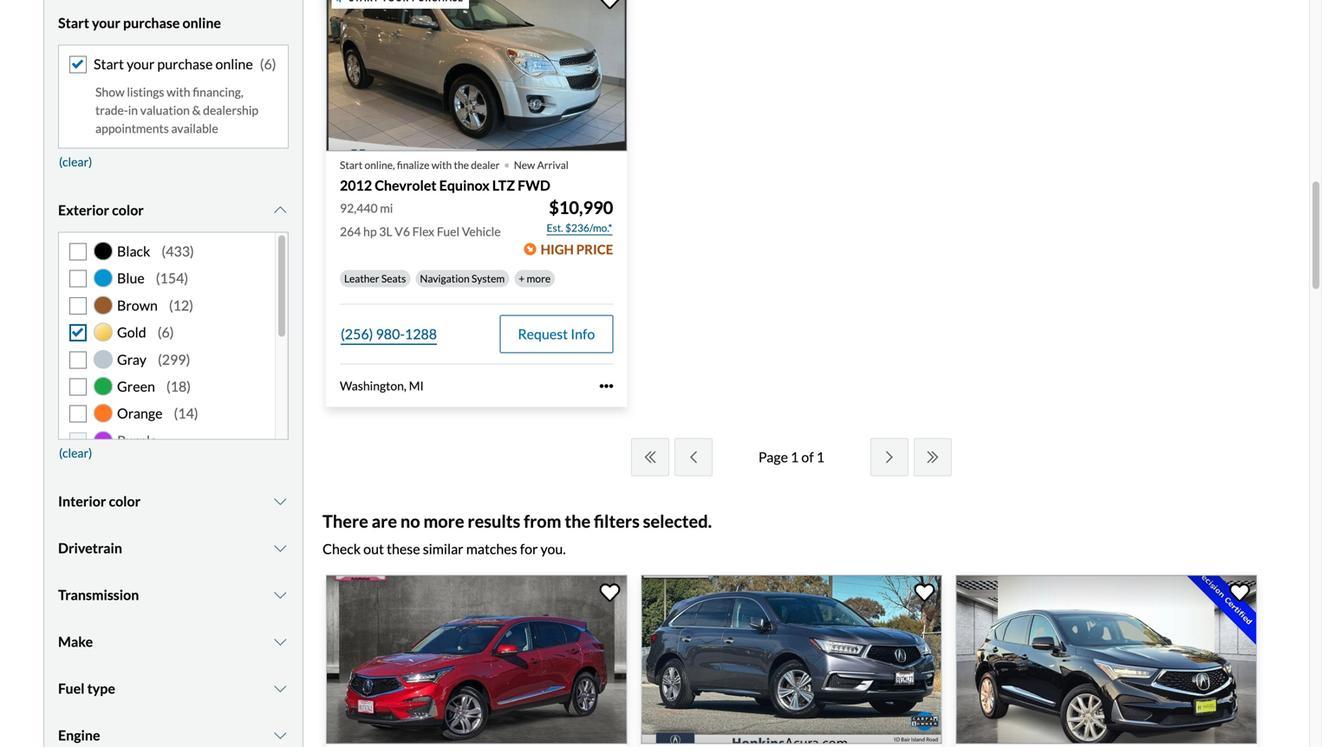Task type: describe. For each thing, give the bounding box(es) containing it.
show listings with financing, trade-in valuation & dealership appointments available
[[95, 85, 259, 136]]

(299)
[[158, 351, 190, 368]]

ltz
[[493, 177, 515, 194]]

0 horizontal spatial (6)
[[158, 324, 174, 341]]

fuel inside dropdown button
[[58, 681, 85, 697]]

there are no more results from the filters selected. check out these similar matches for you.
[[323, 511, 712, 558]]

&
[[192, 103, 201, 118]]

chevron right image
[[881, 450, 899, 464]]

(clear) for exterior
[[59, 446, 92, 461]]

start for start your purchase online (6)
[[94, 55, 124, 72]]

chevron double left image
[[642, 450, 659, 464]]

mi
[[380, 201, 393, 216]]

+ more
[[519, 273, 551, 285]]

interior
[[58, 493, 106, 510]]

there
[[323, 511, 368, 532]]

arrival
[[537, 159, 569, 171]]

for
[[520, 541, 538, 558]]

exterior
[[58, 202, 109, 219]]

drivetrain button
[[58, 527, 289, 570]]

page
[[759, 449, 788, 466]]

your for start your purchase online (6)
[[127, 55, 155, 72]]

(clear) for start
[[59, 154, 92, 169]]

chevron double right image
[[925, 450, 942, 464]]

start your purchase online
[[58, 14, 221, 31]]

exterior color button
[[58, 189, 289, 232]]

the inside start online, finalize with the dealer · new arrival 2012 chevrolet equinox ltz fwd
[[454, 159, 469, 171]]

3l
[[379, 224, 393, 239]]

online,
[[365, 159, 395, 171]]

1288
[[405, 326, 437, 343]]

green
[[117, 378, 155, 395]]

the inside "there are no more results from the filters selected. check out these similar matches for you."
[[565, 511, 591, 532]]

matches
[[466, 541, 518, 558]]

make button
[[58, 621, 289, 664]]

gold mist metallic 2012 chevrolet equinox ltz fwd suv / crossover front-wheel drive 6-speed automatic overdrive image
[[326, 0, 627, 151]]

equinox
[[439, 177, 490, 194]]

navigation system
[[420, 273, 505, 285]]

chevron down image for interior color
[[272, 495, 289, 509]]

from
[[524, 511, 562, 532]]

out
[[364, 541, 384, 558]]

black
[[117, 243, 150, 260]]

fwd
[[518, 177, 551, 194]]

your for start your purchase online
[[92, 14, 121, 31]]

est.
[[547, 222, 564, 234]]

request info
[[518, 326, 595, 343]]

online for start your purchase online
[[183, 14, 221, 31]]

$236/mo.*
[[566, 222, 613, 234]]

start for start online, finalize with the dealer · new arrival 2012 chevrolet equinox ltz fwd
[[340, 159, 363, 171]]

$10,990 est. $236/mo.*
[[547, 198, 614, 234]]

orange
[[117, 405, 163, 422]]

dealer
[[471, 159, 500, 171]]

brown
[[117, 297, 158, 314]]

(12)
[[169, 297, 193, 314]]

these
[[387, 541, 420, 558]]

fuel type button
[[58, 668, 289, 711]]

mi
[[409, 379, 424, 394]]

1 horizontal spatial (6)
[[260, 55, 276, 72]]

1 horizontal spatial more
[[527, 273, 551, 285]]

page 1 of 1
[[759, 449, 825, 466]]

264
[[340, 224, 361, 239]]

chevron down image for drivetrain
[[272, 542, 289, 556]]

est. $236/mo.* button
[[546, 220, 614, 237]]

chevron down image for engine
[[272, 729, 289, 743]]

chevrolet
[[375, 177, 437, 194]]

engine button
[[58, 714, 289, 748]]

of
[[802, 449, 814, 466]]

flex
[[413, 224, 435, 239]]

make
[[58, 634, 93, 651]]



Task type: vqa. For each thing, say whether or not it's contained in the screenshot.
$10,990
yes



Task type: locate. For each thing, give the bounding box(es) containing it.
check
[[323, 541, 361, 558]]

chevron down image inside engine "dropdown button"
[[272, 729, 289, 743]]

exterior color
[[58, 202, 144, 219]]

1 vertical spatial the
[[565, 511, 591, 532]]

fuel right "flex" at left
[[437, 224, 460, 239]]

(clear) up interior
[[59, 446, 92, 461]]

your up listings
[[127, 55, 155, 72]]

2 (clear) button from the top
[[58, 440, 93, 466]]

your
[[92, 14, 121, 31], [127, 55, 155, 72]]

chevron down image inside transmission dropdown button
[[272, 589, 289, 602]]

appointments
[[95, 121, 169, 136]]

request info button
[[500, 315, 614, 354]]

drivetrain
[[58, 540, 122, 557]]

chevron down image for exterior color
[[272, 203, 289, 217]]

3 chevron down image from the top
[[272, 682, 289, 696]]

color up black
[[112, 202, 144, 219]]

0 vertical spatial start
[[58, 14, 89, 31]]

0 vertical spatial with
[[167, 85, 190, 99]]

your inside dropdown button
[[92, 14, 121, 31]]

high price
[[541, 242, 614, 257]]

mouse pointer image
[[337, 0, 342, 2]]

(154)
[[156, 270, 188, 287]]

similar
[[423, 541, 464, 558]]

0 vertical spatial fuel
[[437, 224, 460, 239]]

chevron down image inside fuel type dropdown button
[[272, 682, 289, 696]]

more up similar
[[424, 511, 465, 532]]

2 1 from the left
[[817, 449, 825, 466]]

0 horizontal spatial your
[[92, 14, 121, 31]]

2012
[[340, 177, 372, 194]]

1 vertical spatial (6)
[[158, 324, 174, 341]]

1 1 from the left
[[791, 449, 799, 466]]

valuation
[[140, 103, 190, 118]]

your up show
[[92, 14, 121, 31]]

majestic black pearl 2021 acura rdx fwd suv / crossover front-wheel drive automatic image
[[956, 575, 1258, 745]]

(clear) button for start
[[58, 149, 93, 175]]

info
[[571, 326, 595, 343]]

the right 'from'
[[565, 511, 591, 532]]

(clear)
[[59, 154, 92, 169], [59, 446, 92, 461]]

results
[[468, 511, 521, 532]]

color inside dropdown button
[[109, 493, 141, 510]]

0 horizontal spatial with
[[167, 85, 190, 99]]

seats
[[382, 273, 406, 285]]

interior color button
[[58, 480, 289, 524]]

color for interior color
[[109, 493, 141, 510]]

1 horizontal spatial 1
[[817, 449, 825, 466]]

interior color
[[58, 493, 141, 510]]

$10,990
[[549, 198, 614, 218]]

1 right the of
[[817, 449, 825, 466]]

purchase inside dropdown button
[[123, 14, 180, 31]]

filters
[[594, 511, 640, 532]]

1 chevron down image from the top
[[272, 203, 289, 217]]

more inside "there are no more results from the filters selected. check out these similar matches for you."
[[424, 511, 465, 532]]

chevron down image
[[272, 495, 289, 509], [272, 635, 289, 649], [272, 682, 289, 696], [272, 729, 289, 743]]

available
[[171, 121, 218, 136]]

gray
[[117, 351, 147, 368]]

1 vertical spatial fuel
[[58, 681, 85, 697]]

(433)
[[162, 243, 194, 260]]

start inside start online, finalize with the dealer · new arrival 2012 chevrolet equinox ltz fwd
[[340, 159, 363, 171]]

92,440
[[340, 201, 378, 216]]

chevron down image for fuel type
[[272, 682, 289, 696]]

no
[[401, 511, 420, 532]]

with inside the show listings with financing, trade-in valuation & dealership appointments available
[[167, 85, 190, 99]]

0 vertical spatial (clear)
[[59, 154, 92, 169]]

are
[[372, 511, 397, 532]]

(14)
[[174, 405, 198, 422]]

1 (clear) from the top
[[59, 154, 92, 169]]

with
[[167, 85, 190, 99], [432, 159, 452, 171]]

online inside dropdown button
[[183, 14, 221, 31]]

purchase up start your purchase online (6)
[[123, 14, 180, 31]]

purchase down start your purchase online dropdown button
[[157, 55, 213, 72]]

fuel inside 92,440 mi 264 hp 3l v6 flex fuel vehicle
[[437, 224, 460, 239]]

ellipsis h image
[[600, 379, 614, 393]]

leather
[[344, 273, 380, 285]]

more right +
[[527, 273, 551, 285]]

0 horizontal spatial the
[[454, 159, 469, 171]]

(18)
[[166, 378, 191, 395]]

color
[[112, 202, 144, 219], [109, 493, 141, 510]]

vehicle
[[462, 224, 501, 239]]

1
[[791, 449, 799, 466], [817, 449, 825, 466]]

color inside "dropdown button"
[[112, 202, 144, 219]]

+
[[519, 273, 525, 285]]

0 horizontal spatial 1
[[791, 449, 799, 466]]

modern steel metallic 2020 acura mdx sh-awd suv / crossover all-wheel drive 9-speed automatic image
[[641, 575, 943, 745]]

with inside start online, finalize with the dealer · new arrival 2012 chevrolet equinox ltz fwd
[[432, 159, 452, 171]]

1 vertical spatial more
[[424, 511, 465, 532]]

chevron down image for make
[[272, 635, 289, 649]]

·
[[504, 148, 511, 179]]

1 vertical spatial with
[[432, 159, 452, 171]]

blue
[[117, 270, 145, 287]]

(clear) button for exterior
[[58, 440, 93, 466]]

price
[[577, 242, 614, 257]]

leather seats
[[344, 273, 406, 285]]

gold
[[117, 324, 146, 341]]

start your purchase online button
[[58, 1, 289, 45]]

(256) 980-1288
[[341, 326, 437, 343]]

0 vertical spatial chevron down image
[[272, 203, 289, 217]]

chevron down image inside drivetrain dropdown button
[[272, 542, 289, 556]]

listings
[[127, 85, 164, 99]]

v6
[[395, 224, 410, 239]]

chevron down image inside make dropdown button
[[272, 635, 289, 649]]

2 chevron down image from the top
[[272, 542, 289, 556]]

you.
[[541, 541, 566, 558]]

dealership
[[203, 103, 259, 118]]

chevron down image inside the 'interior color' dropdown button
[[272, 495, 289, 509]]

in
[[128, 103, 138, 118]]

(clear) up exterior
[[59, 154, 92, 169]]

purchase
[[123, 14, 180, 31], [157, 55, 213, 72]]

chevron down image
[[272, 203, 289, 217], [272, 542, 289, 556], [272, 589, 289, 602]]

1 vertical spatial purchase
[[157, 55, 213, 72]]

1 vertical spatial chevron down image
[[272, 542, 289, 556]]

(clear) button up interior
[[58, 440, 93, 466]]

0 vertical spatial (clear) button
[[58, 149, 93, 175]]

0 horizontal spatial start
[[58, 14, 89, 31]]

2 vertical spatial chevron down image
[[272, 589, 289, 602]]

with right finalize at the left top of page
[[432, 159, 452, 171]]

fuel
[[437, 224, 460, 239], [58, 681, 85, 697]]

request
[[518, 326, 568, 343]]

online for start your purchase online (6)
[[216, 55, 253, 72]]

the up equinox
[[454, 159, 469, 171]]

0 horizontal spatial more
[[424, 511, 465, 532]]

(clear) button
[[58, 149, 93, 175], [58, 440, 93, 466]]

(256) 980-1288 button
[[340, 315, 438, 354]]

show
[[95, 85, 125, 99]]

1 vertical spatial start
[[94, 55, 124, 72]]

980-
[[376, 326, 405, 343]]

0 vertical spatial the
[[454, 159, 469, 171]]

fuel left type in the left of the page
[[58, 681, 85, 697]]

0 horizontal spatial fuel
[[58, 681, 85, 697]]

0 vertical spatial purchase
[[123, 14, 180, 31]]

2 chevron down image from the top
[[272, 635, 289, 649]]

1 (clear) button from the top
[[58, 149, 93, 175]]

washington, mi
[[340, 379, 424, 394]]

transmission button
[[58, 574, 289, 617]]

0 vertical spatial (6)
[[260, 55, 276, 72]]

1 vertical spatial (clear) button
[[58, 440, 93, 466]]

finalize
[[397, 159, 430, 171]]

color right interior
[[109, 493, 141, 510]]

washington,
[[340, 379, 407, 394]]

selected.
[[643, 511, 712, 532]]

trade-
[[95, 103, 128, 118]]

purple
[[117, 432, 157, 449]]

start inside dropdown button
[[58, 14, 89, 31]]

1 vertical spatial (clear)
[[59, 446, 92, 461]]

1 horizontal spatial with
[[432, 159, 452, 171]]

start online, finalize with the dealer · new arrival 2012 chevrolet equinox ltz fwd
[[340, 148, 569, 194]]

1 vertical spatial online
[[216, 55, 253, 72]]

high
[[541, 242, 574, 257]]

online up start your purchase online (6)
[[183, 14, 221, 31]]

chevron down image inside exterior color "dropdown button"
[[272, 203, 289, 217]]

1 vertical spatial color
[[109, 493, 141, 510]]

(clear) button up exterior
[[58, 149, 93, 175]]

0 vertical spatial more
[[527, 273, 551, 285]]

2 horizontal spatial start
[[340, 159, 363, 171]]

fuel type
[[58, 681, 115, 697]]

(6)
[[260, 55, 276, 72], [158, 324, 174, 341]]

1 chevron down image from the top
[[272, 495, 289, 509]]

color for exterior color
[[112, 202, 144, 219]]

1 horizontal spatial the
[[565, 511, 591, 532]]

2 vertical spatial start
[[340, 159, 363, 171]]

system
[[472, 273, 505, 285]]

1 horizontal spatial your
[[127, 55, 155, 72]]

3 chevron down image from the top
[[272, 589, 289, 602]]

chevron down image for transmission
[[272, 589, 289, 602]]

online up financing,
[[216, 55, 253, 72]]

1 horizontal spatial fuel
[[437, 224, 460, 239]]

performance red pearl 2021 acura rdx sh-awd pmc edition suv / crossover all-wheel drive automatic image
[[326, 575, 627, 745]]

0 vertical spatial online
[[183, 14, 221, 31]]

chevron left image
[[685, 450, 703, 464]]

(256)
[[341, 326, 373, 343]]

online
[[183, 14, 221, 31], [216, 55, 253, 72]]

start your purchase online (6)
[[94, 55, 276, 72]]

4 chevron down image from the top
[[272, 729, 289, 743]]

start for start your purchase online
[[58, 14, 89, 31]]

0 vertical spatial color
[[112, 202, 144, 219]]

1 horizontal spatial start
[[94, 55, 124, 72]]

1 left the of
[[791, 449, 799, 466]]

hp
[[363, 224, 377, 239]]

purchase for start your purchase online (6)
[[157, 55, 213, 72]]

2 (clear) from the top
[[59, 446, 92, 461]]

new
[[514, 159, 535, 171]]

0 vertical spatial your
[[92, 14, 121, 31]]

financing,
[[193, 85, 244, 99]]

with up valuation
[[167, 85, 190, 99]]

92,440 mi 264 hp 3l v6 flex fuel vehicle
[[340, 201, 501, 239]]

1 vertical spatial your
[[127, 55, 155, 72]]

purchase for start your purchase online
[[123, 14, 180, 31]]



